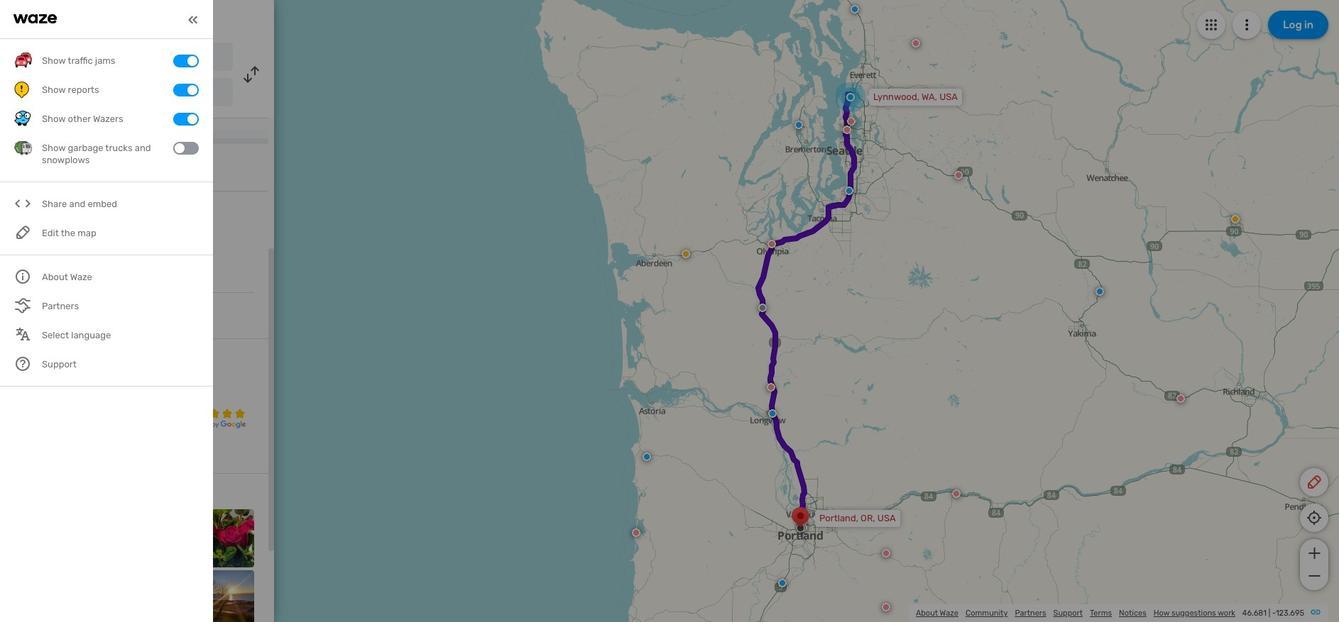 Task type: locate. For each thing, give the bounding box(es) containing it.
notices link
[[1119, 609, 1147, 619]]

portland, or, usa
[[820, 514, 896, 524]]

1 vertical spatial or,
[[861, 514, 876, 524]]

image 4 of lynnwood, lynnwood image
[[196, 510, 254, 568]]

support
[[1054, 609, 1083, 619]]

or, inside portland or, usa
[[96, 89, 110, 99]]

share
[[42, 199, 67, 210]]

lynnwood wa, usa down starting point button
[[14, 207, 85, 239]]

lynnwood down starting point button
[[14, 207, 85, 224]]

1 vertical spatial wa,
[[922, 92, 938, 102]]

5
[[182, 362, 207, 408], [14, 369, 20, 381]]

5 for 5
[[182, 362, 207, 408]]

1 vertical spatial lynnwood wa, usa
[[14, 207, 85, 239]]

usa right 'portland'
[[112, 89, 129, 99]]

0 vertical spatial lynnwood wa, usa
[[52, 52, 138, 64]]

0 horizontal spatial 5
[[14, 369, 20, 381]]

usa
[[121, 53, 138, 63], [112, 89, 129, 99], [940, 92, 958, 102], [33, 227, 53, 239], [878, 514, 896, 524]]

2 horizontal spatial wa,
[[922, 92, 938, 102]]

lynnwood
[[52, 52, 99, 64], [14, 207, 85, 224]]

share and embed
[[42, 199, 117, 210]]

wa, down driving
[[104, 53, 119, 63]]

about waze community partners support terms notices how suggestions work 46.681 | -123.695
[[916, 609, 1305, 619]]

starting
[[14, 168, 51, 180]]

1 horizontal spatial or,
[[861, 514, 876, 524]]

1 horizontal spatial 5
[[182, 362, 207, 408]]

support link
[[1054, 609, 1083, 619]]

or, right 'portland'
[[96, 89, 110, 99]]

0 vertical spatial wa,
[[104, 53, 119, 63]]

46.681
[[1243, 609, 1267, 619]]

usa down share
[[33, 227, 53, 239]]

or, right portland,
[[861, 514, 876, 524]]

zoom in image
[[1306, 546, 1324, 563]]

suggestions
[[1172, 609, 1217, 619]]

0 vertical spatial or,
[[96, 89, 110, 99]]

about
[[916, 609, 938, 619]]

how
[[1154, 609, 1170, 619]]

0 horizontal spatial wa,
[[14, 227, 31, 239]]

lynnwood wa, usa up portland or, usa
[[52, 52, 138, 64]]

zoom out image
[[1306, 568, 1324, 585]]

review
[[14, 350, 47, 362]]

community
[[966, 609, 1008, 619]]

5 inside 5 4 3
[[14, 369, 20, 381]]

portland,
[[820, 514, 859, 524]]

5 4 3
[[14, 369, 20, 404]]

directions
[[130, 11, 189, 27]]

code image
[[14, 196, 32, 213]]

usa down the driving directions
[[121, 53, 138, 63]]

portland
[[52, 87, 91, 99]]

terms
[[1090, 609, 1112, 619]]

location image
[[14, 84, 31, 101]]

0 horizontal spatial or,
[[96, 89, 110, 99]]

www.ci.lynnwood.wa.us link
[[43, 310, 153, 322]]

lynnwood wa, usa
[[52, 52, 138, 64], [14, 207, 85, 239]]

190.1 miles
[[40, 108, 89, 118]]

wa, down code icon
[[14, 227, 31, 239]]

wa,
[[104, 53, 119, 63], [922, 92, 938, 102], [14, 227, 31, 239]]

usa inside portland or, usa
[[112, 89, 129, 99]]

wa, right lynnwood,
[[922, 92, 938, 102]]

lynnwood,
[[874, 92, 920, 102]]

waze
[[940, 609, 959, 619]]

computer image
[[14, 308, 31, 325]]

point
[[53, 168, 77, 180]]

or,
[[96, 89, 110, 99], [861, 514, 876, 524]]

123.695
[[1276, 609, 1305, 619]]

lynnwood up 'portland'
[[52, 52, 99, 64]]



Task type: vqa. For each thing, say whether or not it's contained in the screenshot.
37.782
no



Task type: describe. For each thing, give the bounding box(es) containing it.
portland or, usa
[[52, 87, 129, 99]]

|
[[1269, 609, 1271, 619]]

summary
[[50, 350, 93, 362]]

1 vertical spatial lynnwood
[[14, 207, 85, 224]]

-
[[1273, 609, 1276, 619]]

www.ci.lynnwood.wa.us
[[43, 310, 153, 322]]

2 vertical spatial wa,
[[14, 227, 31, 239]]

partners
[[1015, 609, 1047, 619]]

image 8 of lynnwood, lynnwood image
[[196, 571, 254, 623]]

terms link
[[1090, 609, 1112, 619]]

usa right lynnwood,
[[940, 92, 958, 102]]

how suggestions work link
[[1154, 609, 1236, 619]]

5 for 5 4 3
[[14, 369, 20, 381]]

about waze link
[[916, 609, 959, 619]]

or, for portland,
[[861, 514, 876, 524]]

share and embed link
[[14, 190, 199, 219]]

community link
[[966, 609, 1008, 619]]

and
[[69, 199, 85, 210]]

0 vertical spatial lynnwood
[[52, 52, 99, 64]]

or, for portland
[[96, 89, 110, 99]]

starting point
[[14, 168, 77, 180]]

embed
[[88, 199, 117, 210]]

work
[[1218, 609, 1236, 619]]

link image
[[1311, 607, 1322, 619]]

usa right portland,
[[878, 514, 896, 524]]

pencil image
[[1306, 474, 1323, 492]]

starting point button
[[14, 168, 77, 191]]

4
[[14, 380, 20, 392]]

1 horizontal spatial wa,
[[104, 53, 119, 63]]

driving directions
[[85, 11, 189, 27]]

partners link
[[1015, 609, 1047, 619]]

current location image
[[14, 48, 31, 65]]

3
[[14, 392, 20, 404]]

lynnwood, wa, usa
[[874, 92, 958, 102]]

190.1
[[40, 108, 61, 118]]

notices
[[1119, 609, 1147, 619]]

miles
[[63, 108, 89, 118]]

review summary
[[14, 350, 93, 362]]

driving
[[85, 11, 127, 27]]



